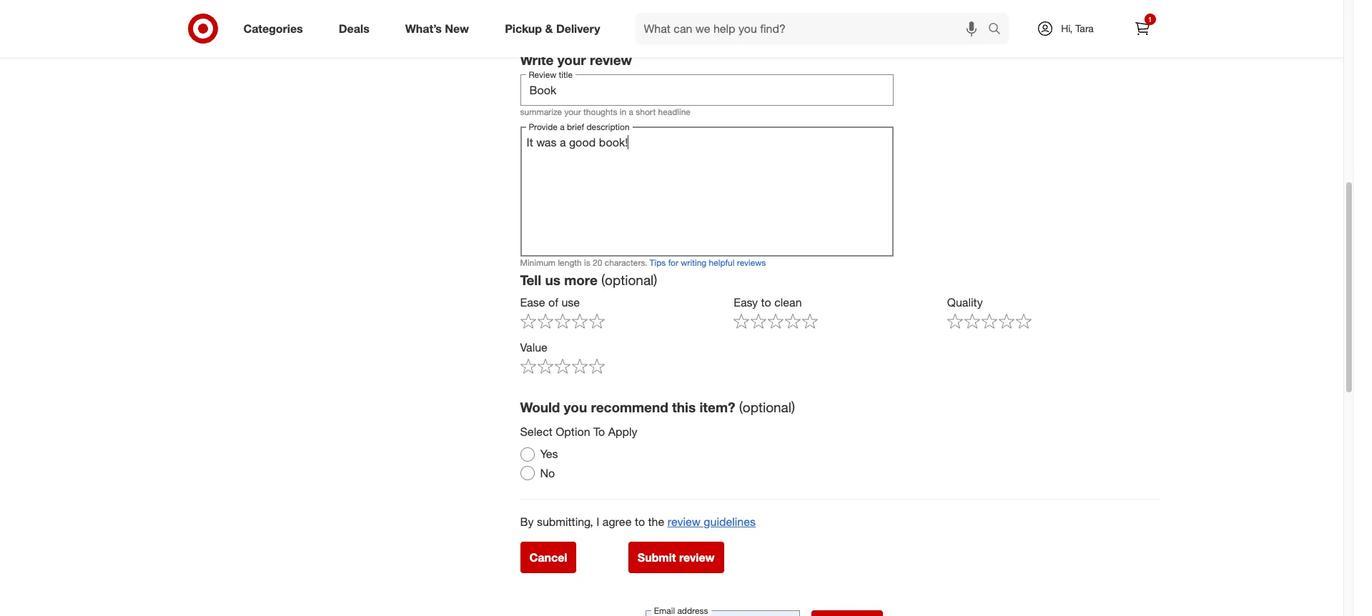 Task type: describe. For each thing, give the bounding box(es) containing it.
It was a good book! text field
[[520, 127, 894, 257]]

tara
[[1076, 22, 1094, 34]]

thoughts
[[584, 107, 618, 117]]

select
[[520, 425, 553, 439]]

tips for writing helpful reviews button
[[650, 257, 766, 269]]

by submitting, i agree to the review guidelines
[[520, 515, 756, 529]]

new
[[445, 21, 469, 35]]

writing
[[681, 257, 707, 268]]

tell
[[520, 272, 542, 288]]

minimum
[[520, 257, 556, 268]]

submit review button
[[629, 542, 724, 573]]

reviews
[[737, 257, 766, 268]]

categories link
[[231, 13, 321, 44]]

tell us more (optional)
[[520, 272, 658, 288]]

deals
[[339, 21, 370, 35]]

submitting,
[[537, 515, 594, 529]]

search
[[982, 23, 1016, 37]]

your for summarize
[[565, 107, 581, 117]]

review guidelines button
[[668, 514, 756, 531]]

is
[[585, 257, 591, 268]]

0 vertical spatial review
[[590, 52, 632, 68]]

deals link
[[327, 13, 388, 44]]

write your review
[[520, 52, 632, 68]]

helpful
[[709, 257, 735, 268]]

cancel
[[530, 551, 568, 565]]

apply
[[609, 425, 638, 439]]

the
[[649, 515, 665, 529]]

select option to apply
[[520, 425, 638, 439]]

us
[[545, 272, 561, 288]]

clean
[[775, 295, 802, 310]]

summarize your thoughts in a short headline
[[520, 107, 691, 117]]

1 vertical spatial review
[[668, 515, 701, 529]]

characters.
[[605, 257, 648, 268]]

yes
[[540, 447, 558, 462]]

pickup & delivery
[[505, 21, 601, 35]]

more
[[565, 272, 598, 288]]

recommend
[[591, 399, 669, 415]]

tips
[[650, 257, 666, 268]]

guidelines
[[704, 515, 756, 529]]

what's new
[[405, 21, 469, 35]]

for
[[669, 257, 679, 268]]

summarize
[[520, 107, 562, 117]]

your for write
[[558, 52, 586, 68]]

No radio
[[520, 467, 535, 481]]

minimum length is 20 characters. tips for writing helpful reviews
[[520, 257, 766, 268]]

in
[[620, 107, 627, 117]]

pickup
[[505, 21, 542, 35]]

1
[[1149, 15, 1153, 24]]

ease of use
[[520, 295, 580, 310]]

no
[[540, 466, 555, 481]]



Task type: vqa. For each thing, say whether or not it's contained in the screenshot.
password field
no



Task type: locate. For each thing, give the bounding box(es) containing it.
review down the 'delivery'
[[590, 52, 632, 68]]

1 vertical spatial your
[[565, 107, 581, 117]]

value
[[520, 340, 548, 355]]

would you recommend this item? (optional)
[[520, 399, 796, 415]]

cancel link
[[520, 542, 577, 573]]

None text field
[[646, 611, 800, 617]]

of
[[549, 295, 559, 310]]

your left "thoughts"
[[565, 107, 581, 117]]

1 vertical spatial (optional)
[[740, 399, 796, 415]]

to right easy
[[762, 295, 772, 310]]

length
[[558, 257, 582, 268]]

hi, tara
[[1062, 22, 1094, 34]]

ease
[[520, 295, 546, 310]]

to left the on the bottom of the page
[[635, 515, 645, 529]]

to
[[594, 425, 605, 439]]

quality
[[948, 295, 984, 310]]

hi,
[[1062, 22, 1073, 34]]

easy
[[734, 295, 758, 310]]

0 horizontal spatial (optional)
[[602, 272, 658, 288]]

None text field
[[520, 74, 894, 106]]

item?
[[700, 399, 736, 415]]

search button
[[982, 13, 1016, 47]]

1 vertical spatial to
[[635, 515, 645, 529]]

0 vertical spatial to
[[762, 295, 772, 310]]

0 horizontal spatial to
[[635, 515, 645, 529]]

2 vertical spatial review
[[680, 551, 715, 565]]

1 horizontal spatial (optional)
[[740, 399, 796, 415]]

what's new link
[[393, 13, 487, 44]]

&
[[545, 21, 553, 35]]

agree
[[603, 515, 632, 529]]

to
[[762, 295, 772, 310], [635, 515, 645, 529]]

you
[[564, 399, 587, 415]]

i
[[597, 515, 600, 529]]

this
[[673, 399, 696, 415]]

option
[[556, 425, 591, 439]]

categories
[[244, 21, 303, 35]]

your down the 'delivery'
[[558, 52, 586, 68]]

1 horizontal spatial to
[[762, 295, 772, 310]]

(optional) right item?
[[740, 399, 796, 415]]

by
[[520, 515, 534, 529]]

pickup & delivery link
[[493, 13, 618, 44]]

20
[[593, 257, 603, 268]]

headline
[[659, 107, 691, 117]]

review right the on the bottom of the page
[[668, 515, 701, 529]]

a
[[629, 107, 634, 117]]

review down review guidelines button
[[680, 551, 715, 565]]

easy to clean
[[734, 295, 802, 310]]

(optional)
[[602, 272, 658, 288], [740, 399, 796, 415]]

What can we help you find? suggestions appear below search field
[[636, 13, 992, 44]]

delivery
[[557, 21, 601, 35]]

submit review
[[638, 551, 715, 565]]

1 link
[[1127, 13, 1159, 44]]

your
[[558, 52, 586, 68], [565, 107, 581, 117]]

use
[[562, 295, 580, 310]]

(optional) down characters.
[[602, 272, 658, 288]]

0 vertical spatial (optional)
[[602, 272, 658, 288]]

0 vertical spatial your
[[558, 52, 586, 68]]

Yes radio
[[520, 447, 535, 462]]

write
[[520, 52, 554, 68]]

would
[[520, 399, 560, 415]]

submit
[[638, 551, 676, 565]]

review
[[590, 52, 632, 68], [668, 515, 701, 529], [680, 551, 715, 565]]

review inside the submit review "button"
[[680, 551, 715, 565]]

what's
[[405, 21, 442, 35]]

short
[[636, 107, 656, 117]]



